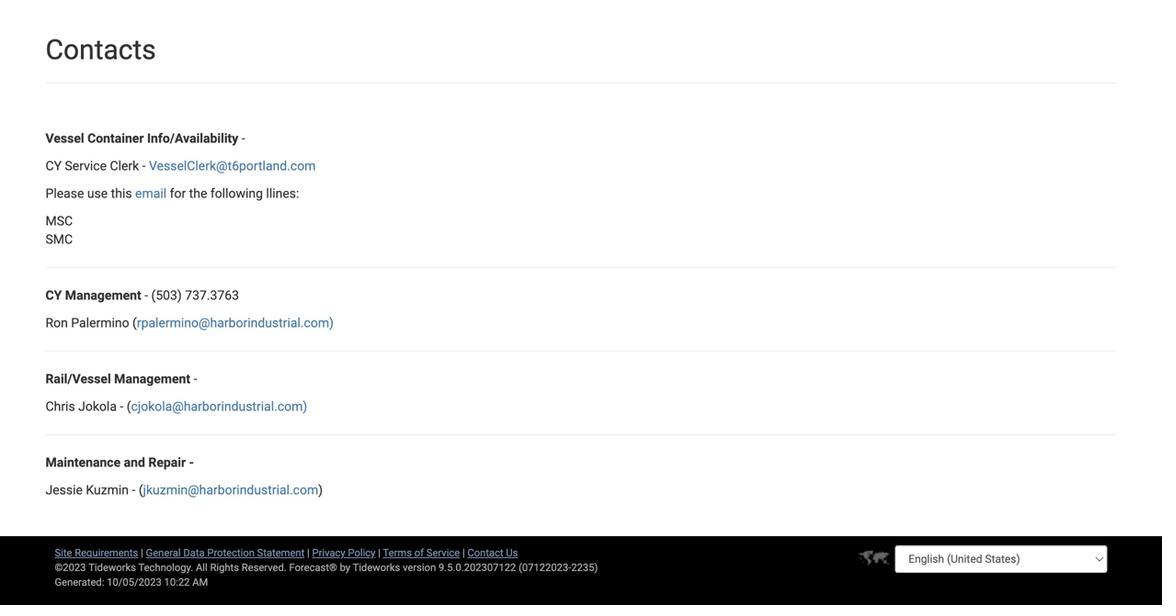 Task type: vqa. For each thing, say whether or not it's contained in the screenshot.
t6
no



Task type: locate. For each thing, give the bounding box(es) containing it.
of
[[414, 547, 424, 559]]

|
[[141, 547, 143, 559], [307, 547, 310, 559], [378, 547, 381, 559], [462, 547, 465, 559]]

1 vertical spatial (
[[127, 399, 131, 415]]

1 | from the left
[[141, 547, 143, 559]]

0 vertical spatial cy
[[46, 159, 62, 174]]

0 horizontal spatial (
[[127, 399, 131, 415]]

service up "use"
[[65, 159, 107, 174]]

9.5.0.202307122
[[439, 562, 516, 574]]

requirements
[[75, 547, 138, 559]]

1 vertical spatial cy
[[46, 288, 62, 303]]

general
[[146, 547, 181, 559]]

use
[[87, 186, 108, 201]]

10:22
[[164, 577, 190, 589]]

rail/vessel
[[46, 372, 111, 387]]

repair
[[148, 456, 186, 471]]

©2023 tideworks
[[55, 562, 136, 574]]

management up palermino on the left bottom of the page
[[65, 288, 141, 303]]

cy for cy service clerk - vesselclerk@t6portland.com
[[46, 159, 62, 174]]

email
[[135, 186, 167, 201]]

by
[[340, 562, 350, 574]]

( for jkuzmin@harborindustrial.com
[[139, 483, 143, 498]]

policy
[[348, 547, 376, 559]]

1 vertical spatial management
[[114, 372, 190, 387]]

1 vertical spatial service
[[426, 547, 460, 559]]

1 horizontal spatial service
[[426, 547, 460, 559]]

- up vesselclerk@t6portland.com link
[[242, 131, 245, 146]]

cy up "ron"
[[46, 288, 62, 303]]

jessie kuzmin - ( jkuzmin@harborindustrial.com )
[[46, 483, 323, 498]]

data
[[183, 547, 205, 559]]

site
[[55, 547, 72, 559]]

(
[[132, 316, 137, 331], [127, 399, 131, 415], [139, 483, 143, 498]]

management up 'chris jokola - ( cjokola@harborindustrial.com)'
[[114, 372, 190, 387]]

forecast®
[[289, 562, 337, 574]]

ron
[[46, 316, 68, 331]]

terms
[[383, 547, 412, 559]]

vessel container info/availability -
[[46, 131, 245, 146]]

- right kuzmin
[[132, 483, 135, 498]]

cy for cy management - (503) 737.3763
[[46, 288, 62, 303]]

2 cy from the top
[[46, 288, 62, 303]]

cjokola@harborindustrial.com)
[[131, 399, 307, 415]]

cy up please
[[46, 159, 62, 174]]

container
[[87, 131, 144, 146]]

jkuzmin@harborindustrial.com link
[[143, 483, 318, 498]]

1 cy from the top
[[46, 159, 62, 174]]

-
[[242, 131, 245, 146], [142, 159, 146, 174], [145, 288, 148, 303], [194, 372, 197, 387], [120, 399, 123, 415], [189, 456, 194, 471], [132, 483, 135, 498]]

msc smc
[[46, 214, 73, 247]]

- right the clerk
[[142, 159, 146, 174]]

protection
[[207, 547, 255, 559]]

( down rail/vessel management -
[[127, 399, 131, 415]]

| up tideworks
[[378, 547, 381, 559]]

0 vertical spatial (
[[132, 316, 137, 331]]

( down cy management - (503) 737.3763
[[132, 316, 137, 331]]

service right of
[[426, 547, 460, 559]]

(07122023-
[[519, 562, 571, 574]]

| left general
[[141, 547, 143, 559]]

0 vertical spatial service
[[65, 159, 107, 174]]

chris jokola - ( cjokola@harborindustrial.com)
[[46, 399, 307, 415]]

contact us link
[[468, 547, 518, 559]]

2 vertical spatial (
[[139, 483, 143, 498]]

2 horizontal spatial (
[[139, 483, 143, 498]]

service
[[65, 159, 107, 174], [426, 547, 460, 559]]

maintenance
[[46, 456, 121, 471]]

contact
[[468, 547, 503, 559]]

| up 9.5.0.202307122 at the bottom of page
[[462, 547, 465, 559]]

privacy
[[312, 547, 345, 559]]

- left (503)
[[145, 288, 148, 303]]

| up forecast®
[[307, 547, 310, 559]]

and
[[124, 456, 145, 471]]

kuzmin
[[86, 483, 129, 498]]

management
[[65, 288, 141, 303], [114, 372, 190, 387]]

4 | from the left
[[462, 547, 465, 559]]

- right jokola
[[120, 399, 123, 415]]

info/availability
[[147, 131, 238, 146]]

all
[[196, 562, 208, 574]]

for
[[170, 186, 186, 201]]

( down and at bottom
[[139, 483, 143, 498]]

version
[[403, 562, 436, 574]]

cy
[[46, 159, 62, 174], [46, 288, 62, 303]]

0 vertical spatial management
[[65, 288, 141, 303]]

site requirements link
[[55, 547, 138, 559]]

this
[[111, 186, 132, 201]]



Task type: describe. For each thing, give the bounding box(es) containing it.
1 horizontal spatial (
[[132, 316, 137, 331]]

rpalermino@harborindustrial.com) link
[[137, 316, 334, 331]]

rights
[[210, 562, 239, 574]]

737.3763
[[185, 288, 239, 303]]

service inside site requirements | general data protection statement | privacy policy | terms of service | contact us ©2023 tideworks technology. all rights reserved. forecast® by tideworks version 9.5.0.202307122 (07122023-2235) generated: 10/05/2023 10:22 am
[[426, 547, 460, 559]]

generated:
[[55, 577, 104, 589]]

2235)
[[571, 562, 598, 574]]

tideworks
[[353, 562, 400, 574]]

- right the repair
[[189, 456, 194, 471]]

llines:
[[266, 186, 299, 201]]

email link
[[135, 186, 167, 201]]

am
[[192, 577, 208, 589]]

cjokola@harborindustrial.com) link
[[131, 399, 307, 415]]

vesselclerk@t6portland.com link
[[149, 159, 316, 174]]

clerk
[[110, 159, 139, 174]]

10/05/2023
[[107, 577, 162, 589]]

(503)
[[151, 288, 182, 303]]

contacts
[[46, 34, 156, 66]]

cy service clerk - vesselclerk@t6portland.com
[[46, 159, 316, 174]]

chris
[[46, 399, 75, 415]]

- up 'chris jokola - ( cjokola@harborindustrial.com)'
[[194, 372, 197, 387]]

management for rail/vessel management
[[114, 372, 190, 387]]

( for cjokola@harborindustrial.com)
[[127, 399, 131, 415]]

)
[[318, 483, 323, 498]]

site requirements | general data protection statement | privacy policy | terms of service | contact us ©2023 tideworks technology. all rights reserved. forecast® by tideworks version 9.5.0.202307122 (07122023-2235) generated: 10/05/2023 10:22 am
[[55, 547, 598, 589]]

the
[[189, 186, 207, 201]]

smc
[[46, 232, 73, 247]]

please use this email for the following llines:
[[46, 186, 299, 201]]

privacy policy link
[[312, 547, 376, 559]]

please
[[46, 186, 84, 201]]

msc
[[46, 214, 73, 229]]

cy management - (503) 737.3763
[[46, 288, 239, 303]]

jokola
[[78, 399, 117, 415]]

maintenance and repair -
[[46, 456, 194, 471]]

us
[[506, 547, 518, 559]]

terms of service link
[[383, 547, 460, 559]]

0 horizontal spatial service
[[65, 159, 107, 174]]

general data protection statement link
[[146, 547, 305, 559]]

rail/vessel management -
[[46, 372, 197, 387]]

2 | from the left
[[307, 547, 310, 559]]

vesselclerk@t6portland.com
[[149, 159, 316, 174]]

rpalermino@harborindustrial.com)
[[137, 316, 334, 331]]

technology.
[[138, 562, 193, 574]]

reserved.
[[242, 562, 287, 574]]

management for cy management
[[65, 288, 141, 303]]

statement
[[257, 547, 305, 559]]

palermino
[[71, 316, 129, 331]]

following
[[210, 186, 263, 201]]

ron palermino ( rpalermino@harborindustrial.com)
[[46, 316, 334, 331]]

vessel
[[46, 131, 84, 146]]

jkuzmin@harborindustrial.com
[[143, 483, 318, 498]]

3 | from the left
[[378, 547, 381, 559]]

jessie
[[46, 483, 83, 498]]



